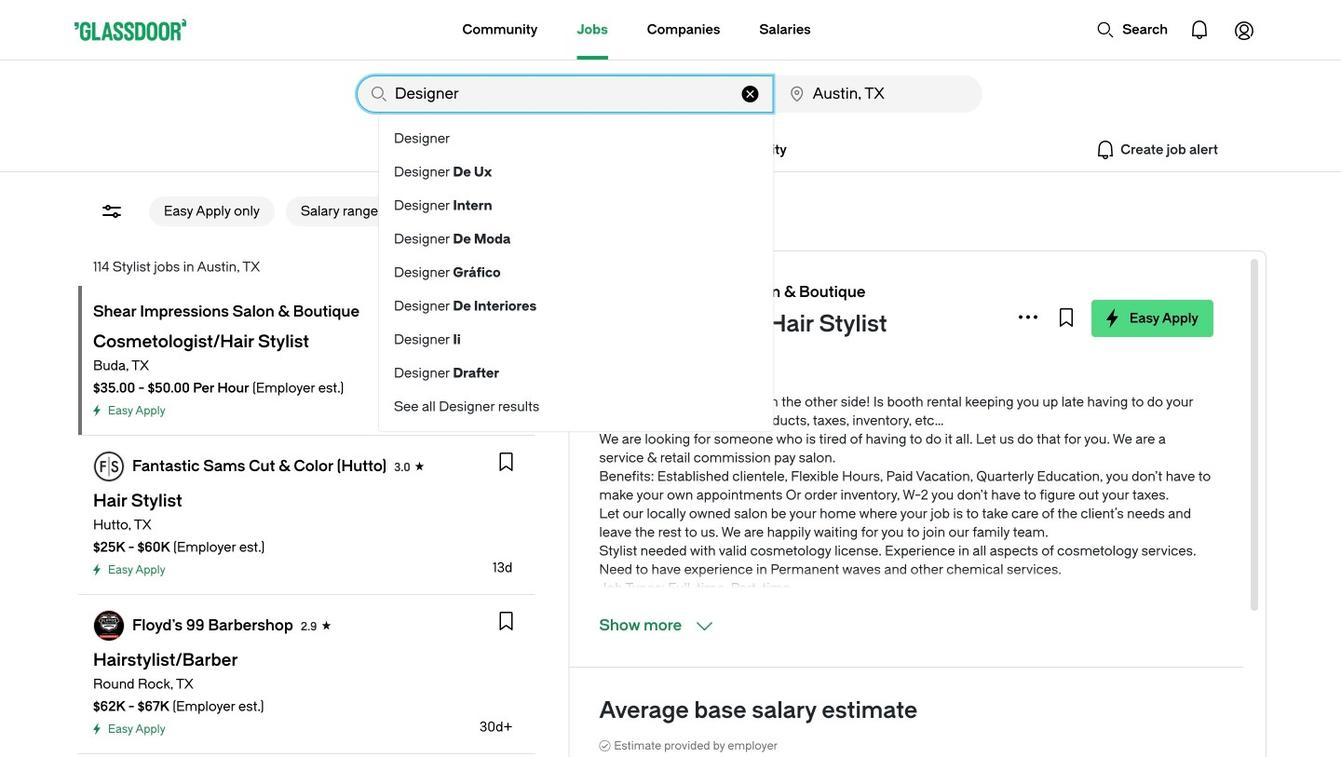 Task type: locate. For each thing, give the bounding box(es) containing it.
open filter menu image
[[101, 200, 123, 223]]

lottie animation container image
[[1223, 7, 1267, 52], [1097, 21, 1116, 39]]

None field
[[357, 75, 774, 431], [776, 75, 983, 113], [357, 75, 774, 431]]

1 horizontal spatial lottie animation container image
[[1223, 7, 1267, 52]]

lottie animation container image
[[388, 0, 463, 58], [388, 0, 463, 58], [1178, 7, 1223, 52], [1178, 7, 1223, 52], [1223, 7, 1267, 52], [1097, 21, 1116, 39]]

fantastic sams cut & color (hutto) logo image
[[94, 452, 124, 482]]



Task type: describe. For each thing, give the bounding box(es) containing it.
none field search location
[[776, 75, 983, 113]]

clear input image
[[742, 86, 759, 103]]

Search location field
[[776, 75, 983, 113]]

0 horizontal spatial lottie animation container image
[[1097, 21, 1116, 39]]

floyd's 99 barbershop logo image
[[94, 611, 124, 641]]

jobs list element
[[78, 286, 535, 758]]

Search keyword field
[[357, 75, 774, 113]]



Task type: vqa. For each thing, say whether or not it's contained in the screenshot.
job to the bottom
no



